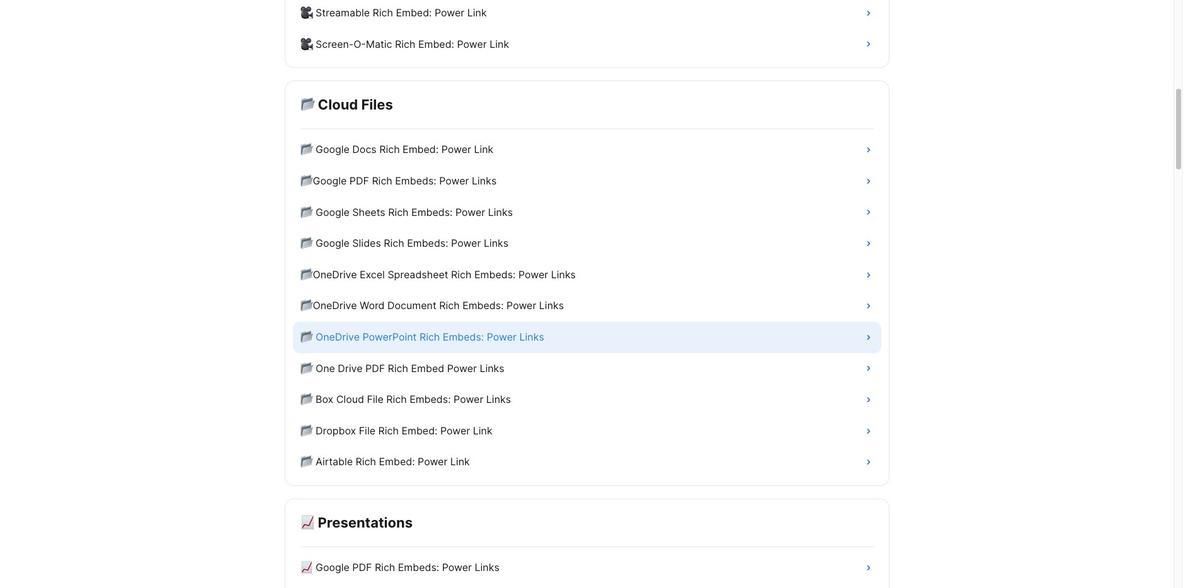 Task type: vqa. For each thing, say whether or not it's contained in the screenshot.
How within the the 2️⃣ How to Add New Users to Your Workspace
no



Task type: describe. For each thing, give the bounding box(es) containing it.
docs
[[353, 143, 377, 156]]

spreadsheet
[[388, 268, 449, 281]]

drive
[[338, 362, 363, 375]]

o-
[[354, 38, 366, 50]]

embeds: for sheets
[[412, 206, 453, 219]]

📂 google sheets rich embeds: power links link
[[293, 197, 882, 228]]

matic
[[366, 38, 392, 50]]

word
[[360, 300, 385, 312]]

rich right matic
[[395, 38, 416, 50]]

powerpoint
[[363, 331, 417, 344]]

🎥 streamable rich embed: power link link
[[293, 0, 882, 29]]

1 vertical spatial pdf
[[366, 362, 385, 375]]

🎥 screen-o-matic rich embed: power link
[[300, 38, 509, 50]]

📂onedrive for 📂onedrive excel spreadsheet rich embeds: power links
[[300, 268, 357, 281]]

google for pdf
[[316, 562, 350, 574]]

slides
[[353, 237, 381, 250]]

📂 for 📂 box cloud file rich embeds: power links
[[300, 394, 313, 406]]

📂onedrive excel spreadsheet rich embeds: power links
[[300, 268, 576, 281]]

📂 for 📂 cloud files
[[300, 97, 315, 113]]

box
[[316, 394, 334, 406]]

📂 one drive pdf rich embed power links
[[300, 362, 505, 375]]

link inside "link"
[[468, 6, 487, 19]]

0 vertical spatial pdf
[[350, 175, 369, 187]]

📂 for 📂 google docs rich embed: power link
[[300, 143, 313, 156]]

google for slides
[[316, 237, 350, 250]]

📂 airtable rich embed: power link
[[300, 456, 470, 469]]

onedrive
[[316, 331, 360, 344]]

streamable
[[316, 6, 370, 19]]

📂 google slides rich embeds: power links link
[[293, 228, 882, 260]]

rich up the 📂onedrive word document rich embeds: power links at bottom
[[451, 268, 472, 281]]

rich up '📂 airtable rich embed: power link'
[[379, 425, 399, 437]]

📈 google pdf rich embeds: power links
[[300, 562, 500, 574]]

airtable
[[316, 456, 353, 469]]

links for 📂 onedrive powerpoint rich embeds: power links
[[520, 331, 545, 344]]

📂onedrive excel spreadsheet rich embeds: power links link
[[293, 260, 882, 291]]

📂google pdf rich embeds: power links link
[[293, 166, 882, 197]]

presentations
[[318, 515, 413, 531]]

rich up embed
[[420, 331, 440, 344]]

power inside "link"
[[435, 6, 465, 19]]

embeds: for document
[[463, 300, 504, 312]]

📈 presentations link
[[300, 515, 874, 532]]

embed: down "🎥 streamable rich embed: power link"
[[419, 38, 455, 50]]

🎥 for 🎥 streamable rich embed: power link
[[300, 6, 313, 19]]

🎥 for 🎥 screen-o-matic rich embed: power link
[[300, 38, 313, 50]]

🎥 streamable rich embed: power link
[[300, 6, 487, 19]]

📂 for 📂 dropbox file rich embed: power link
[[300, 425, 313, 437]]

links for 📂 google sheets rich embeds: power links
[[488, 206, 513, 219]]

google for sheets
[[316, 206, 350, 219]]

excel
[[360, 268, 385, 281]]

📂 for 📂 google sheets rich embeds: power links
[[300, 206, 313, 219]]

dropbox
[[316, 425, 356, 437]]

📂 onedrive powerpoint rich embeds: power links link
[[293, 322, 882, 353]]

document
[[388, 300, 437, 312]]

embeds: for spreadsheet
[[475, 268, 516, 281]]

📂 for 📂 onedrive powerpoint rich embeds: power links
[[300, 331, 313, 344]]

rich right the 'sheets'
[[388, 206, 409, 219]]

links for 📈 google pdf rich embeds: power links
[[475, 562, 500, 574]]



Task type: locate. For each thing, give the bounding box(es) containing it.
📂
[[300, 97, 315, 113], [300, 143, 313, 156], [300, 206, 313, 219], [300, 237, 313, 250], [300, 331, 313, 344], [300, 362, 313, 375], [300, 394, 313, 406], [300, 425, 313, 437], [300, 456, 313, 469]]

📂google pdf rich embeds: power links
[[300, 175, 497, 187]]

google
[[316, 143, 350, 156], [316, 206, 350, 219], [316, 237, 350, 250], [316, 562, 350, 574]]

1 vertical spatial 🎥
[[300, 38, 313, 50]]

📂 dropbox file rich embed: power link link
[[293, 416, 882, 447]]

links for 📂 google slides rich embeds: power links
[[484, 237, 509, 250]]

one
[[316, 362, 335, 375]]

0 vertical spatial cloud
[[318, 97, 358, 113]]

embed: up "🎥 screen-o-matic rich embed: power link" at the top of the page
[[396, 6, 432, 19]]

🎥
[[300, 6, 313, 19], [300, 38, 313, 50]]

3 google from the top
[[316, 237, 350, 250]]

rich down presentations
[[375, 562, 395, 574]]

📈 inside "link"
[[300, 562, 313, 574]]

📂onedrive inside 📂onedrive excel spreadsheet rich embeds: power links link
[[300, 268, 357, 281]]

google down 📈 presentations
[[316, 562, 350, 574]]

rich inside "link"
[[373, 6, 393, 19]]

file right dropbox on the left bottom of the page
[[359, 425, 376, 437]]

📂onedrive inside 📂onedrive word document rich embeds: power links link
[[300, 300, 357, 312]]

📈 for 📈 google pdf rich embeds: power links
[[300, 562, 313, 574]]

2 🎥 from the top
[[300, 38, 313, 50]]

rich inside "link"
[[375, 562, 395, 574]]

sheets
[[353, 206, 386, 219]]

file
[[367, 394, 384, 406], [359, 425, 376, 437]]

2 📈 from the top
[[300, 562, 313, 574]]

1 google from the top
[[316, 143, 350, 156]]

📂onedrive word document rich embeds: power links link
[[293, 291, 882, 322]]

links for 📂onedrive excel spreadsheet rich embeds: power links
[[551, 268, 576, 281]]

📂 google sheets rich embeds: power links
[[300, 206, 513, 219]]

📂 for 📂 one drive pdf rich embed power links
[[300, 362, 313, 375]]

6 📂 from the top
[[300, 362, 313, 375]]

embeds: for pdf
[[398, 562, 440, 574]]

links inside "link"
[[475, 562, 500, 574]]

google inside "link"
[[316, 562, 350, 574]]

🎥 screen-o-matic rich embed: power link link
[[293, 29, 882, 60]]

📂 for 📂 airtable rich embed: power link
[[300, 456, 313, 469]]

📂onedrive for 📂onedrive word document rich embeds: power links
[[300, 300, 357, 312]]

📈 presentations
[[300, 515, 413, 531]]

embed: up 📂google pdf rich embeds: power links at the top of the page
[[403, 143, 439, 156]]

🎥 left streamable
[[300, 6, 313, 19]]

embed
[[411, 362, 445, 375]]

link
[[468, 6, 487, 19], [490, 38, 509, 50], [474, 143, 494, 156], [473, 425, 493, 437], [451, 456, 470, 469]]

1 📈 from the top
[[300, 515, 315, 531]]

📂 box cloud file rich embeds: power links link
[[293, 385, 882, 416]]

cloud right box
[[336, 394, 364, 406]]

pdf down presentations
[[353, 562, 372, 574]]

0 vertical spatial 📂onedrive
[[300, 268, 357, 281]]

pdf inside "link"
[[353, 562, 372, 574]]

embeds: inside "link"
[[398, 562, 440, 574]]

screen-
[[316, 38, 354, 50]]

4 google from the top
[[316, 562, 350, 574]]

rich right the airtable
[[356, 456, 376, 469]]

embeds: for powerpoint
[[443, 331, 484, 344]]

📈 for 📈 presentations
[[300, 515, 315, 531]]

cloud left files
[[318, 97, 358, 113]]

1 vertical spatial file
[[359, 425, 376, 437]]

google down the 📂google
[[316, 206, 350, 219]]

rich up matic
[[373, 6, 393, 19]]

📂 cloud files
[[300, 97, 393, 113]]

2 vertical spatial pdf
[[353, 562, 372, 574]]

links for 📂onedrive word document rich embeds: power links
[[540, 300, 564, 312]]

📂 onedrive powerpoint rich embeds: power links
[[300, 331, 545, 344]]

📂 for 📂 google slides rich embeds: power links
[[300, 237, 313, 250]]

2 📂onedrive from the top
[[300, 300, 357, 312]]

🎥 left screen-
[[300, 38, 313, 50]]

📂 google docs rich embed: power link link
[[293, 135, 882, 166]]

rich right "docs"
[[380, 143, 400, 156]]

📂onedrive
[[300, 268, 357, 281], [300, 300, 357, 312]]

📂onedrive up onedrive
[[300, 300, 357, 312]]

📂onedrive word document rich embeds: power links
[[300, 300, 564, 312]]

rich right slides
[[384, 237, 405, 250]]

embed:
[[396, 6, 432, 19], [419, 38, 455, 50], [403, 143, 439, 156], [402, 425, 438, 437], [379, 456, 415, 469]]

📂 airtable rich embed: power link link
[[293, 447, 882, 478]]

📂 cloud files link
[[300, 97, 874, 114]]

📂 dropbox file rich embed: power link
[[300, 425, 493, 437]]

1 vertical spatial 📂onedrive
[[300, 300, 357, 312]]

pdf
[[350, 175, 369, 187], [366, 362, 385, 375], [353, 562, 372, 574]]

📂 google docs rich embed: power link
[[300, 143, 494, 156]]

📂 one drive pdf rich embed power links link
[[293, 353, 882, 385]]

2 google from the top
[[316, 206, 350, 219]]

embed: down 📂 box cloud file rich embeds: power links
[[402, 425, 438, 437]]

📂google
[[300, 175, 347, 187]]

rich
[[373, 6, 393, 19], [395, 38, 416, 50], [380, 143, 400, 156], [372, 175, 393, 187], [388, 206, 409, 219], [384, 237, 405, 250], [451, 268, 472, 281], [440, 300, 460, 312], [420, 331, 440, 344], [388, 362, 408, 375], [387, 394, 407, 406], [379, 425, 399, 437], [356, 456, 376, 469], [375, 562, 395, 574]]

📂 box cloud file rich embeds: power links
[[300, 394, 511, 406]]

📈 google pdf rich embeds: power links link
[[293, 553, 882, 584]]

1 📂onedrive from the top
[[300, 268, 357, 281]]

8 📂 from the top
[[300, 425, 313, 437]]

1 vertical spatial 📈
[[300, 562, 313, 574]]

links
[[472, 175, 497, 187], [488, 206, 513, 219], [484, 237, 509, 250], [551, 268, 576, 281], [540, 300, 564, 312], [520, 331, 545, 344], [480, 362, 505, 375], [487, 394, 511, 406], [475, 562, 500, 574]]

📈
[[300, 515, 315, 531], [300, 562, 313, 574]]

files
[[361, 97, 393, 113]]

power
[[435, 6, 465, 19], [457, 38, 487, 50], [442, 143, 472, 156], [440, 175, 469, 187], [456, 206, 486, 219], [451, 237, 481, 250], [519, 268, 549, 281], [507, 300, 537, 312], [487, 331, 517, 344], [447, 362, 477, 375], [454, 394, 484, 406], [441, 425, 470, 437], [418, 456, 448, 469], [442, 562, 472, 574]]

embed: inside "link"
[[396, 6, 432, 19]]

5 📂 from the top
[[300, 331, 313, 344]]

3 📂 from the top
[[300, 206, 313, 219]]

pdf right drive
[[366, 362, 385, 375]]

1 📂 from the top
[[300, 97, 315, 113]]

2 📂 from the top
[[300, 143, 313, 156]]

0 vertical spatial file
[[367, 394, 384, 406]]

🎥 inside "link"
[[300, 6, 313, 19]]

1 🎥 from the top
[[300, 6, 313, 19]]

📂 google slides rich embeds: power links
[[300, 237, 509, 250]]

embeds:
[[395, 175, 437, 187], [412, 206, 453, 219], [407, 237, 449, 250], [475, 268, 516, 281], [463, 300, 504, 312], [443, 331, 484, 344], [410, 394, 451, 406], [398, 562, 440, 574]]

0 vertical spatial 🎥
[[300, 6, 313, 19]]

📂onedrive left the excel in the left top of the page
[[300, 268, 357, 281]]

pdf down "docs"
[[350, 175, 369, 187]]

cloud
[[318, 97, 358, 113], [336, 394, 364, 406]]

7 📂 from the top
[[300, 394, 313, 406]]

google for docs
[[316, 143, 350, 156]]

embed: down 📂 dropbox file rich embed: power link
[[379, 456, 415, 469]]

0 vertical spatial 📈
[[300, 515, 315, 531]]

google left slides
[[316, 237, 350, 250]]

1 vertical spatial cloud
[[336, 394, 364, 406]]

power inside "link"
[[442, 562, 472, 574]]

rich up the 'sheets'
[[372, 175, 393, 187]]

file up 📂 dropbox file rich embed: power link
[[367, 394, 384, 406]]

rich left embed
[[388, 362, 408, 375]]

rich up 📂 dropbox file rich embed: power link
[[387, 394, 407, 406]]

4 📂 from the top
[[300, 237, 313, 250]]

google left "docs"
[[316, 143, 350, 156]]

9 📂 from the top
[[300, 456, 313, 469]]

rich down 📂onedrive excel spreadsheet rich embeds: power links
[[440, 300, 460, 312]]

embeds: for slides
[[407, 237, 449, 250]]



